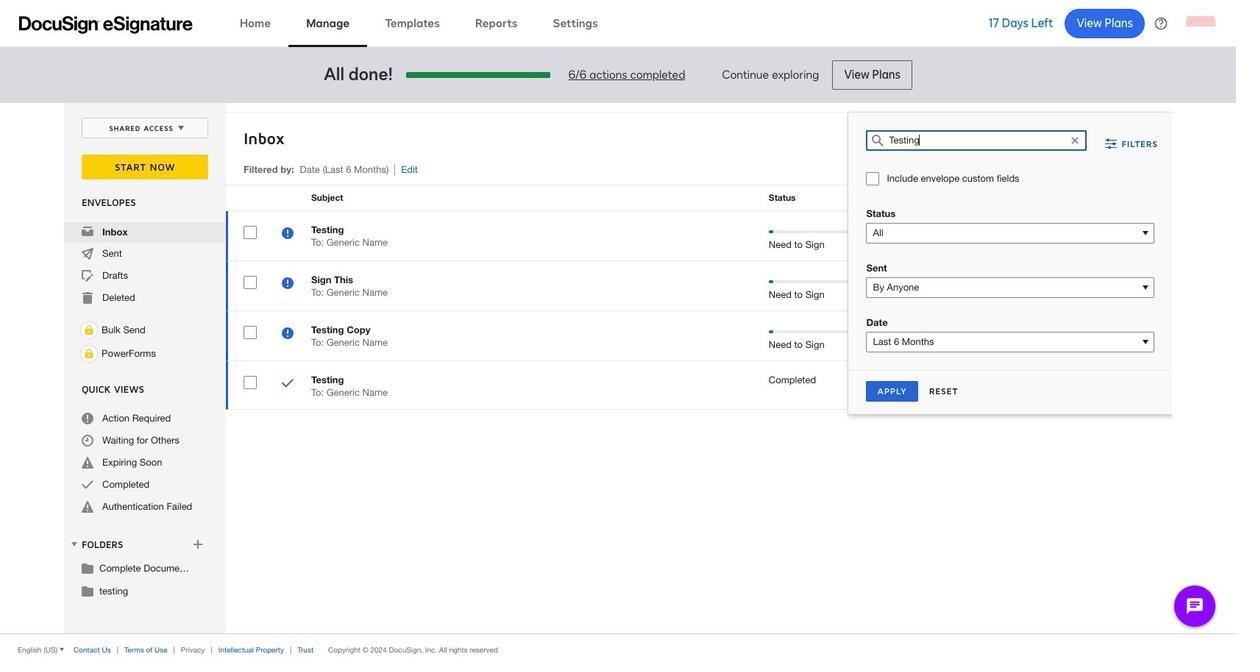 Task type: describe. For each thing, give the bounding box(es) containing it.
secondary navigation region
[[64, 103, 1176, 634]]

more info region
[[0, 634, 1237, 665]]

view folders image
[[68, 539, 80, 550]]

sent image
[[82, 248, 93, 260]]

inbox image
[[82, 226, 93, 238]]

1 folder image from the top
[[82, 562, 93, 574]]

2 folder image from the top
[[82, 585, 93, 597]]

completed image
[[282, 378, 294, 392]]

1 need to sign image from the top
[[282, 278, 294, 291]]

your uploaded profile image image
[[1187, 8, 1216, 38]]

2 lock image from the top
[[80, 345, 98, 363]]



Task type: locate. For each thing, give the bounding box(es) containing it.
2 need to sign image from the top
[[282, 328, 294, 342]]

1 vertical spatial lock image
[[80, 345, 98, 363]]

alert image down completed image
[[82, 501, 93, 513]]

2 alert image from the top
[[82, 501, 93, 513]]

draft image
[[82, 270, 93, 282]]

need to sign image
[[282, 278, 294, 291], [282, 328, 294, 342]]

alert image
[[82, 457, 93, 469], [82, 501, 93, 513]]

0 vertical spatial folder image
[[82, 562, 93, 574]]

alert image down "clock" image
[[82, 457, 93, 469]]

trash image
[[82, 292, 93, 304]]

0 vertical spatial lock image
[[80, 322, 98, 339]]

need to sign image down need to sign icon
[[282, 278, 294, 291]]

need to sign image up completed icon
[[282, 328, 294, 342]]

Search Inbox and Folders text field
[[890, 131, 1065, 150]]

folder image
[[82, 562, 93, 574], [82, 585, 93, 597]]

clock image
[[82, 435, 93, 447]]

1 vertical spatial need to sign image
[[282, 328, 294, 342]]

action required image
[[82, 413, 93, 425]]

0 vertical spatial alert image
[[82, 457, 93, 469]]

completed image
[[82, 479, 93, 491]]

lock image
[[80, 322, 98, 339], [80, 345, 98, 363]]

docusign esignature image
[[19, 16, 193, 33]]

need to sign image
[[282, 227, 294, 241]]

1 alert image from the top
[[82, 457, 93, 469]]

1 vertical spatial alert image
[[82, 501, 93, 513]]

1 vertical spatial folder image
[[82, 585, 93, 597]]

0 vertical spatial need to sign image
[[282, 278, 294, 291]]

1 lock image from the top
[[80, 322, 98, 339]]



Task type: vqa. For each thing, say whether or not it's contained in the screenshot.
first lock icon from the top
no



